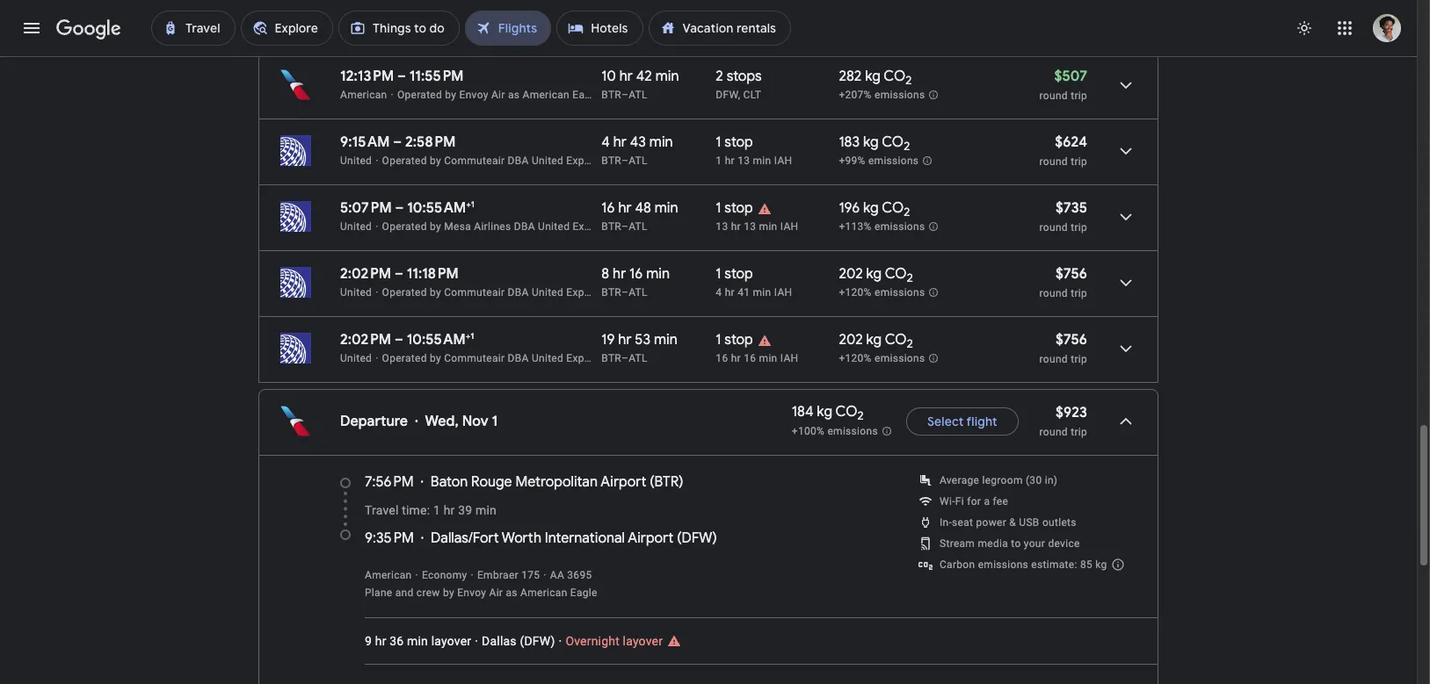 Task type: locate. For each thing, give the bounding box(es) containing it.
0 vertical spatial 2 stops flight. element
[[716, 2, 762, 22]]

emissions for 19 hr 53 min
[[875, 353, 925, 365]]

trip down $624
[[1071, 156, 1088, 168]]

2 +120% emissions from the top
[[839, 353, 925, 365]]

round inside $735 round trip
[[1040, 222, 1068, 234]]

hr inside 8 hr 16 min btr – atl
[[613, 266, 626, 283]]

commuteair down 11:18 pm
[[444, 287, 505, 299]]

0 vertical spatial as
[[508, 23, 520, 35]]

1
[[716, 134, 721, 151], [716, 155, 722, 167], [471, 199, 475, 210], [716, 200, 721, 217], [716, 266, 721, 283], [471, 331, 474, 342], [716, 331, 721, 349], [492, 413, 498, 431], [433, 504, 440, 518]]

+113% emissions
[[839, 221, 925, 233]]

0 vertical spatial eagle
[[573, 23, 600, 35]]

0 vertical spatial air
[[491, 23, 505, 35]]

commuteair up nov
[[444, 353, 505, 365]]

1 $756 round trip from the top
[[1040, 266, 1088, 300]]

Arrival time: 11:55 PM. text field
[[409, 2, 464, 19]]

atl inside 19 hr 53 min btr – atl
[[629, 353, 648, 365]]

Departure time: 5:07 PM. text field
[[340, 200, 392, 217]]

$756 round trip left flight details. leaves baton rouge metropolitan airport at 2:02 pm on wednesday, november 1 and arrives at hartsfield-jackson atlanta international airport at 10:55 am on thursday, november 2. icon
[[1040, 331, 1088, 366]]

in-
[[940, 517, 952, 529]]

kg inside 184 kg co 2
[[817, 404, 833, 421]]

1 operated by envoy air as american eagle from the top
[[397, 23, 600, 35]]

express up operated by mesa airlines dba united express, mesa airlines dba united express
[[567, 155, 605, 167]]

round down $624
[[1040, 156, 1068, 168]]

0 vertical spatial $756 round trip
[[1040, 266, 1088, 300]]

btr inside 19 hr 53 min btr – atl
[[602, 353, 622, 365]]

1 vertical spatial 2 stops flight. element
[[716, 68, 762, 88]]

1 horizontal spatial 4
[[716, 287, 722, 299]]

1 vertical spatial 2:02 pm
[[340, 331, 391, 349]]

1 stop 4 hr 41 min iah
[[716, 266, 793, 299]]

envoy
[[459, 23, 489, 35], [459, 89, 489, 101], [457, 587, 486, 600]]

0 vertical spatial 12:13 pm
[[340, 2, 394, 19]]

$756 left flight details. leaves baton rouge metropolitan airport at 2:02 pm on wednesday, november 1 and arrives at hartsfield-jackson atlanta international airport at 11:18 pm on wednesday, november 1. icon
[[1056, 266, 1088, 283]]

operated down leaves baton rouge metropolitan airport at 9:15 am on wednesday, november 1 and arrives at hartsfield-jackson atlanta international airport at 2:58 pm on wednesday, november 1. element
[[382, 155, 427, 167]]

0 horizontal spatial )
[[551, 635, 555, 649]]

arrival time: 10:55 am on  thursday, november 2. text field down 11:18 pm
[[407, 331, 474, 349]]

9
[[365, 635, 372, 649]]

1 vertical spatial express,
[[567, 287, 608, 299]]

2:02 pm inside 2:02 pm – 10:55 am + 1
[[340, 331, 391, 349]]

kg inside 183 kg co 2
[[863, 134, 879, 151]]

+120% emissions
[[839, 287, 925, 299], [839, 353, 925, 365]]

btr inside the 16 hr 48 min btr – atl
[[602, 221, 622, 233]]

1 vertical spatial operated by commuteair dba united express, mesa airlines dba united express
[[382, 353, 778, 365]]

iah up 1 stop 4 hr 41 min iah
[[781, 221, 799, 233]]

1 right the time:
[[433, 504, 440, 518]]

airlines down total duration 16 hr 48 min. element
[[647, 221, 684, 233]]

, up 1 stop 1 hr 13 min iah at the top right of page
[[738, 89, 741, 101]]

0 vertical spatial 10:55 am
[[407, 200, 466, 217]]

10:55 am inside 5:07 pm – 10:55 am + 1
[[407, 200, 466, 217]]

mesa down 19
[[611, 353, 638, 365]]

16 hr 48 min btr – atl
[[602, 200, 678, 233]]

eagle for "layover (1 of 2) is a 3 hr 32 min layover at dallas/fort worth international airport in dallas. layover (2 of 2) is a 1 hr 44 min layover at charlotte douglas international airport in charlotte." element leaves baton rouge metropolitan airport at 12:13 pm on wednesday, november 1 and arrives at hartsfield-jackson atlanta international airport at 11:55 pm on wednesday, november 1. element
[[573, 23, 600, 35]]

2 10 from the top
[[602, 68, 616, 85]]

– inside 2:02 pm – 10:55 am + 1
[[395, 331, 403, 349]]

– inside 8 hr 16 min btr – atl
[[622, 287, 629, 299]]

kg inside 196 kg co 2
[[863, 200, 879, 217]]

3 stop from the top
[[725, 266, 753, 283]]

12:13 pm – 11:55 pm up 9:15 am – 2:58 pm
[[340, 68, 464, 85]]

2 2:02 pm from the top
[[340, 331, 391, 349]]

 image left overnight
[[559, 635, 562, 649]]

11:55 pm for 11:55 pm text field
[[409, 2, 464, 19]]

1 clt from the top
[[743, 23, 762, 35]]

1 vertical spatial 42
[[636, 68, 652, 85]]

2 stops dfw , clt for layover (1 of 2) is a 2 hr 15 min layover at dallas/fort worth international airport in dallas. layover (2 of 2) is a 3 hr 2 min layover at charlotte douglas international airport in charlotte. element
[[716, 68, 762, 101]]

min inside 8 hr 16 min btr – atl
[[646, 266, 670, 283]]

plane and crew by envoy air as american eagle
[[365, 587, 598, 600]]

1 vertical spatial commuteair
[[444, 287, 505, 299]]

2 commuteair from the top
[[444, 287, 505, 299]]

0 vertical spatial 2:02 pm
[[340, 266, 391, 283]]

united
[[340, 155, 372, 167], [532, 155, 564, 167], [340, 221, 372, 233], [538, 221, 570, 233], [711, 221, 743, 233], [340, 287, 372, 299], [532, 287, 564, 299], [705, 287, 736, 299], [340, 353, 372, 365], [532, 353, 564, 365], [705, 353, 736, 365]]

change appearance image
[[1284, 7, 1326, 49]]

(
[[650, 474, 655, 491], [677, 530, 682, 548], [520, 635, 524, 649]]

2 vertical spatial eagle
[[570, 587, 598, 600]]

16
[[602, 200, 615, 217], [630, 266, 643, 283], [716, 353, 728, 365], [744, 353, 756, 365]]

+ up wed, nov 1
[[466, 331, 471, 342]]

express up 1 stop 4 hr 41 min iah
[[746, 221, 784, 233]]

express
[[567, 155, 605, 167], [746, 221, 784, 233], [739, 287, 778, 299], [739, 353, 778, 365]]

0 vertical spatial 11:55 pm
[[409, 2, 464, 19]]

1 horizontal spatial  image
[[559, 635, 562, 649]]

4 round from the top
[[1040, 288, 1068, 300]]

1 vertical spatial $756 round trip
[[1040, 331, 1088, 366]]

1 inside 2:02 pm – 10:55 am + 1
[[471, 331, 474, 342]]

0 horizontal spatial  image
[[471, 570, 474, 582]]

by down 11:55 pm text box
[[445, 89, 457, 101]]

1 vertical spatial 202 kg co 2
[[839, 331, 913, 352]]

leaves baton rouge metropolitan airport at 12:13 pm on wednesday, november 1 and arrives at hartsfield-jackson atlanta international airport at 11:55 pm on wednesday, november 1. element
[[340, 2, 464, 19], [340, 68, 464, 85]]

envoy for "layover (1 of 2) is a 3 hr 32 min layover at dallas/fort worth international airport in dallas. layover (2 of 2) is a 1 hr 44 min layover at charlotte douglas international airport in charlotte." element leaves baton rouge metropolitan airport at 12:13 pm on wednesday, november 1 and arrives at hartsfield-jackson atlanta international airport at 11:55 pm on wednesday, november 1. element
[[459, 23, 489, 35]]

iah right 41
[[774, 287, 793, 299]]

1 vertical spatial +
[[466, 331, 471, 342]]

total duration 19 hr 53 min. element
[[602, 331, 716, 352]]

4 1 stop flight. element from the top
[[716, 331, 753, 352]]

2 operated by commuteair dba united express, mesa airlines dba united express from the top
[[382, 353, 778, 365]]

+ inside 5:07 pm – 10:55 am + 1
[[466, 199, 471, 210]]

by for 'leaves baton rouge metropolitan airport at 2:02 pm on wednesday, november 1 and arrives at hartsfield-jackson atlanta international airport at 10:55 am on thursday, november 2.' element
[[430, 353, 441, 365]]

1 vertical spatial 11:55 pm
[[409, 68, 464, 85]]

clt up 1 stop 1 hr 13 min iah at the top right of page
[[743, 89, 762, 101]]

3 trip from the top
[[1071, 222, 1088, 234]]

1 vertical spatial arrival time: 10:55 am on  thursday, november 2. text field
[[407, 331, 474, 349]]

leaves baton rouge metropolitan airport at 12:13 pm on wednesday, november 1 and arrives at hartsfield-jackson atlanta international airport at 11:55 pm on wednesday, november 1. element up 11:55 pm text box
[[340, 2, 464, 19]]

1 stop
[[716, 200, 753, 217], [716, 331, 753, 349]]

10 hr 42 min btr – atl for total duration 10 hr 42 min. element for "layover (1 of 2) is a 3 hr 32 min layover at dallas/fort worth international airport in dallas. layover (2 of 2) is a 1 hr 44 min layover at charlotte douglas international airport in charlotte." element
[[602, 2, 679, 35]]

3 atl from the top
[[629, 155, 648, 167]]

mesa
[[444, 221, 471, 233], [617, 221, 644, 233], [611, 287, 638, 299], [611, 353, 638, 365]]

co for 8 hr 16 min
[[885, 266, 907, 283]]

btr
[[602, 23, 622, 35], [602, 89, 622, 101], [602, 155, 622, 167], [602, 221, 622, 233], [602, 287, 622, 299], [602, 353, 622, 365], [655, 474, 679, 491]]

7:56 pm
[[365, 474, 414, 491]]

6 round from the top
[[1040, 426, 1068, 439]]

as
[[508, 23, 520, 35], [508, 89, 520, 101], [506, 587, 518, 600]]

1 vertical spatial $756
[[1056, 331, 1088, 349]]

0 horizontal spatial layover
[[431, 635, 471, 649]]

1 202 from the top
[[839, 266, 863, 283]]

10
[[602, 2, 616, 19], [602, 68, 616, 85]]

1 operated by commuteair dba united express, mesa airlines dba united express from the top
[[382, 287, 778, 299]]

layover right overnight
[[623, 635, 663, 649]]

1 horizontal spatial layover
[[623, 635, 663, 649]]

round for 10 hr 42 min
[[1040, 90, 1068, 102]]

2 stops flight. element for layover (1 of 2) is a 2 hr 15 min layover at dallas/fort worth international airport in dallas. layover (2 of 2) is a 3 hr 2 min layover at charlotte douglas international airport in charlotte. element total duration 10 hr 42 min. element
[[716, 68, 762, 88]]

10:55 am up 11:18 pm
[[407, 200, 466, 217]]

0 vertical spatial commuteair
[[444, 155, 505, 167]]

1 vertical spatial 1 stop
[[716, 331, 753, 349]]

by
[[445, 23, 457, 35], [445, 89, 457, 101], [430, 155, 441, 167], [430, 221, 441, 233], [430, 287, 441, 299], [430, 353, 441, 365], [443, 587, 454, 600]]

3 round from the top
[[1040, 222, 1068, 234]]

kg for 10 hr 42 min
[[865, 68, 881, 85]]

0 vertical spatial airport
[[601, 474, 647, 491]]

+ down the operated by commuteair dba united express
[[466, 199, 471, 210]]

express, for 19 hr 53 min
[[567, 353, 608, 365]]

0 vertical spatial total duration 10 hr 42 min. element
[[602, 2, 716, 22]]

5 round from the top
[[1040, 353, 1068, 366]]

trip inside $923 round trip
[[1071, 426, 1088, 439]]

0 vertical spatial +
[[466, 199, 471, 210]]

16 up operated by mesa airlines dba united express, mesa airlines dba united express
[[602, 200, 615, 217]]

total duration 10 hr 42 min. element
[[602, 2, 716, 22], [602, 68, 716, 88]]

)
[[679, 474, 684, 491], [713, 530, 717, 548], [551, 635, 555, 649]]

1 horizontal spatial (
[[650, 474, 655, 491]]

co for 16 hr 48 min
[[882, 200, 904, 217]]

1 stop flight. element
[[716, 134, 753, 154], [716, 200, 753, 220], [716, 266, 753, 286], [716, 331, 753, 352]]

2 $756 round trip from the top
[[1040, 331, 1088, 366]]

9:35 pm
[[365, 530, 414, 548]]

$756 left flight details. leaves baton rouge metropolitan airport at 2:02 pm on wednesday, november 1 and arrives at hartsfield-jackson atlanta international airport at 10:55 am on thursday, november 2. icon
[[1056, 331, 1088, 349]]

min inside 1 stop 4 hr 41 min iah
[[753, 287, 772, 299]]

stops
[[727, 2, 762, 19], [727, 68, 762, 85]]

1 stop flight. element up 16 hr 16 min iah
[[716, 331, 753, 352]]

1 +120% from the top
[[839, 287, 872, 299]]

2 vertical spatial )
[[551, 635, 555, 649]]

11:55 pm down 11:55 pm text field
[[409, 68, 464, 85]]

1 vertical spatial ,
[[738, 89, 741, 101]]

aa 3695
[[550, 570, 592, 582]]

round
[[1040, 90, 1068, 102], [1040, 156, 1068, 168], [1040, 222, 1068, 234], [1040, 288, 1068, 300], [1040, 353, 1068, 366], [1040, 426, 1068, 439]]

196
[[839, 200, 860, 217]]

923 US dollars text field
[[1056, 404, 1088, 422]]

4 stop from the top
[[725, 331, 753, 349]]

2 stops from the top
[[727, 68, 762, 85]]

1 vertical spatial +120% emissions
[[839, 353, 925, 365]]

0 vertical spatial ,
[[738, 23, 741, 35]]

1 right nov
[[492, 413, 498, 431]]

1 vertical spatial airport
[[628, 530, 674, 548]]

1 stop up 13 hr 13 min iah
[[716, 200, 753, 217]]

2 11:55 pm from the top
[[409, 68, 464, 85]]

1 stop flight. element up 41
[[716, 266, 753, 286]]

btr for layover (1 of 2) is a 2 hr 15 min layover at dallas/fort worth international airport in dallas. layover (2 of 2) is a 3 hr 2 min layover at charlotte douglas international airport in charlotte. element
[[602, 89, 622, 101]]

1 vertical spatial 2 stops dfw , clt
[[716, 68, 762, 101]]

0 vertical spatial leaves baton rouge metropolitan airport at 12:13 pm on wednesday, november 1 and arrives at hartsfield-jackson atlanta international airport at 11:55 pm on wednesday, november 1. element
[[340, 2, 464, 19]]

0 vertical spatial clt
[[743, 23, 762, 35]]

layover (1 of 2) is a 2 hr 15 min layover at dallas/fort worth international airport in dallas. layover (2 of 2) is a 3 hr 2 min layover at charlotte douglas international airport in charlotte. element
[[716, 88, 830, 102]]

2 vertical spatial air
[[489, 587, 503, 600]]

trip down 756 us dollars text box
[[1071, 353, 1088, 366]]

1 stop flight. element down layover (1 of 2) is a 2 hr 15 min layover at dallas/fort worth international airport in dallas. layover (2 of 2) is a 3 hr 2 min layover at charlotte douglas international airport in charlotte. element
[[716, 134, 753, 154]]

2 stops flight. element for total duration 10 hr 42 min. element for "layover (1 of 2) is a 3 hr 32 min layover at dallas/fort worth international airport in dallas. layover (2 of 2) is a 1 hr 44 min layover at charlotte douglas international airport in charlotte." element
[[716, 2, 762, 22]]

operated down the leaves baton rouge metropolitan airport at 2:02 pm on wednesday, november 1 and arrives at hartsfield-jackson atlanta international airport at 11:18 pm on wednesday, november 1. element
[[382, 287, 427, 299]]

$756 round trip for 19 hr 53 min
[[1040, 331, 1088, 366]]

express, down 19
[[567, 353, 608, 365]]

kg inside 282 kg co 2
[[865, 68, 881, 85]]

operated by commuteair dba united express, mesa airlines dba united express down 19
[[382, 353, 778, 365]]

1 down the operated by commuteair dba united express
[[471, 199, 475, 210]]

+120%
[[839, 287, 872, 299], [839, 353, 872, 365]]

+120% emissions down +113% emissions
[[839, 287, 925, 299]]

2 12:13 pm from the top
[[340, 68, 394, 85]]

10:55 am for 5:07 pm
[[407, 200, 466, 217]]

co inside 282 kg co 2
[[884, 68, 906, 85]]

202 kg co 2 up 184 kg co 2
[[839, 331, 913, 352]]

282
[[839, 68, 862, 85]]

carbon emissions estimate: 85 kilograms element
[[940, 559, 1107, 571]]

select flight button
[[906, 401, 1019, 443]]

2 +120% from the top
[[839, 353, 872, 365]]

dallas/fort worth international airport ( dfw )
[[431, 530, 717, 548]]

2 horizontal spatial )
[[713, 530, 717, 548]]

stop up 13 hr 13 min iah
[[725, 200, 753, 217]]

6 trip from the top
[[1071, 426, 1088, 439]]

airport right metropolitan
[[601, 474, 647, 491]]

stream
[[940, 538, 975, 550]]

emissions for 4 hr 43 min
[[869, 155, 919, 167]]

12:13 pm – 11:55 pm up 11:55 pm text box
[[340, 2, 464, 19]]

282 kg co 2
[[839, 68, 912, 88]]

Departure time: 9:15 AM. text field
[[340, 134, 390, 151]]

0 horizontal spatial (
[[520, 635, 524, 649]]

dfw
[[716, 23, 738, 35], [716, 89, 738, 101], [682, 530, 713, 548], [524, 635, 551, 649]]

0 vertical spatial 12:13 pm – 11:55 pm
[[340, 2, 464, 19]]

$756 round trip
[[1040, 266, 1088, 300], [1040, 331, 1088, 366]]

envoy down embraer
[[457, 587, 486, 600]]

0 vertical spatial +120%
[[839, 287, 872, 299]]

Departure time: 2:02 PM. text field
[[340, 266, 391, 283]]

11:18 pm
[[407, 266, 459, 283]]

wi-fi for a fee
[[940, 496, 1009, 508]]

2 trip from the top
[[1071, 156, 1088, 168]]

dba
[[508, 155, 529, 167], [514, 221, 535, 233], [687, 221, 708, 233], [508, 287, 529, 299], [681, 287, 702, 299], [508, 353, 529, 365], [681, 353, 702, 365]]

1 vertical spatial total duration 10 hr 42 min. element
[[602, 68, 716, 88]]

Arrival time: 2:58 PM. text field
[[405, 134, 456, 151]]

kg for 4 hr 43 min
[[863, 134, 879, 151]]

stop up 16 hr 16 min iah
[[725, 331, 753, 349]]

4 inside 1 stop 4 hr 41 min iah
[[716, 287, 722, 299]]

2 horizontal spatial (
[[677, 530, 682, 548]]

0 vertical spatial operated by envoy air as american eagle
[[397, 23, 600, 35]]

american
[[340, 23, 387, 35], [523, 23, 570, 35], [340, 89, 387, 101], [523, 89, 570, 101], [365, 570, 412, 582], [521, 587, 568, 600]]

0 vertical spatial stops
[[727, 2, 762, 19]]

&
[[1010, 517, 1016, 529]]

+ inside 2:02 pm – 10:55 am + 1
[[466, 331, 471, 342]]

16 down total duration 19 hr 53 min. element
[[716, 353, 728, 365]]

( for dfw
[[677, 530, 682, 548]]

operated
[[397, 23, 442, 35], [397, 89, 442, 101], [382, 155, 427, 167], [382, 221, 427, 233], [382, 287, 427, 299], [382, 353, 427, 365]]

43
[[630, 134, 646, 151]]

1 2 stops dfw , clt from the top
[[716, 2, 762, 35]]

85
[[1081, 559, 1093, 571]]

2 12:13 pm – 11:55 pm from the top
[[340, 68, 464, 85]]

envoy down 11:55 pm text box
[[459, 89, 489, 101]]

express, up 8
[[573, 221, 614, 233]]

1 vertical spatial stops
[[727, 68, 762, 85]]

4 atl from the top
[[629, 221, 648, 233]]

0 vertical spatial arrival time: 10:55 am on  thursday, november 2. text field
[[407, 199, 475, 217]]

dallas
[[482, 635, 517, 649]]

1 10 hr 42 min btr – atl from the top
[[602, 2, 679, 35]]

atl inside the 16 hr 48 min btr – atl
[[629, 221, 648, 233]]

trip for 16 hr 48 min
[[1071, 222, 1088, 234]]

1 vertical spatial envoy
[[459, 89, 489, 101]]

total duration 4 hr 43 min. element
[[602, 134, 716, 154]]

2 vertical spatial express,
[[567, 353, 608, 365]]

0 horizontal spatial 4
[[602, 134, 610, 151]]

round down $507
[[1040, 90, 1068, 102]]

by down 11:55 pm text field
[[445, 23, 457, 35]]

clt for 2 stops flight. element related to layover (1 of 2) is a 2 hr 15 min layover at dallas/fort worth international airport in dallas. layover (2 of 2) is a 3 hr 2 min layover at charlotte douglas international airport in charlotte. element total duration 10 hr 42 min. element
[[743, 89, 762, 101]]

0 vertical spatial 202 kg co 2
[[839, 266, 913, 286]]

16 inside 8 hr 16 min btr – atl
[[630, 266, 643, 283]]

202 up 184 kg co 2
[[839, 331, 863, 349]]

2 stops dfw , clt for "layover (1 of 2) is a 3 hr 32 min layover at dallas/fort worth international airport in dallas. layover (2 of 2) is a 1 hr 44 min layover at charlotte douglas international airport in charlotte." element
[[716, 2, 762, 35]]

1 vertical spatial as
[[508, 89, 520, 101]]

1 12:13 pm – 11:55 pm from the top
[[340, 2, 464, 19]]

round for 8 hr 16 min
[[1040, 288, 1068, 300]]

select flight
[[927, 414, 998, 430]]

1 commuteair from the top
[[444, 155, 505, 167]]

2:58 pm
[[405, 134, 456, 151]]

– inside 19 hr 53 min btr – atl
[[622, 353, 629, 365]]

Arrival time: 11:18 PM. text field
[[407, 266, 459, 283]]

202 for 19 hr 53 min
[[839, 331, 863, 349]]

6 atl from the top
[[629, 353, 648, 365]]

42
[[636, 2, 652, 19], [636, 68, 652, 85]]

0 vertical spatial express,
[[573, 221, 614, 233]]

1 round from the top
[[1040, 90, 1068, 102]]

Arrival time: 9:35 PM. text field
[[365, 530, 414, 548]]

1 stop for 19 hr 53 min
[[716, 331, 753, 349]]

756 US dollars text field
[[1056, 331, 1088, 349]]

) for dallas/fort worth international airport ( dfw )
[[713, 530, 717, 548]]

stop up 41
[[725, 266, 753, 283]]

1 vertical spatial air
[[491, 89, 505, 101]]

round down 756 us dollars text field
[[1040, 288, 1068, 300]]

atl inside 8 hr 16 min btr – atl
[[629, 287, 648, 299]]

hr inside the 16 hr 48 min btr – atl
[[618, 200, 632, 217]]

flight
[[967, 414, 998, 430]]

12:13 pm up departure time: 12:13 pm. text field
[[340, 2, 394, 19]]

leaves baton rouge metropolitan airport at 2:02 pm on wednesday, november 1 and arrives at hartsfield-jackson atlanta international airport at 11:18 pm on wednesday, november 1. element
[[340, 266, 459, 283]]

2 total duration 10 hr 42 min. element from the top
[[602, 68, 716, 88]]

round inside $624 round trip
[[1040, 156, 1068, 168]]

total duration 10 hr 42 min. element for layover (1 of 2) is a 2 hr 15 min layover at dallas/fort worth international airport in dallas. layover (2 of 2) is a 3 hr 2 min layover at charlotte douglas international airport in charlotte. element
[[602, 68, 716, 88]]

202 kg co 2 for 8 hr 16 min
[[839, 266, 913, 286]]

embraer 175
[[477, 570, 540, 582]]

1 , from the top
[[738, 23, 741, 35]]

0 vertical spatial (
[[650, 474, 655, 491]]

5:07 pm – 10:55 am + 1
[[340, 199, 475, 217]]

2 clt from the top
[[743, 89, 762, 101]]

stops up "layover (1 of 2) is a 3 hr 32 min layover at dallas/fort worth international airport in dallas. layover (2 of 2) is a 1 hr 44 min layover at charlotte douglas international airport in charlotte." element
[[727, 2, 762, 19]]

– inside the 16 hr 48 min btr – atl
[[622, 221, 629, 233]]

embraer
[[477, 570, 519, 582]]

5 trip from the top
[[1071, 353, 1088, 366]]

express, down 8
[[567, 287, 608, 299]]

10:55 am inside 2:02 pm – 10:55 am + 1
[[407, 331, 466, 349]]

2 stops dfw , clt up layover (1 of 2) is a 2 hr 15 min layover at dallas/fort worth international airport in dallas. layover (2 of 2) is a 3 hr 2 min layover at charlotte douglas international airport in charlotte. element
[[716, 2, 762, 35]]

2 202 kg co 2 from the top
[[839, 331, 913, 352]]

202 kg co 2 for 19 hr 53 min
[[839, 331, 913, 352]]

2 vertical spatial commuteair
[[444, 353, 505, 365]]

1 vertical spatial  image
[[559, 635, 562, 649]]

2:02 pm up departure time: 2:02 pm. text box
[[340, 266, 391, 283]]

1 $756 from the top
[[1056, 266, 1088, 283]]

airport
[[601, 474, 647, 491], [628, 530, 674, 548]]

0 vertical spatial $756
[[1056, 266, 1088, 283]]

crew
[[417, 587, 440, 600]]

operated down 2:02 pm – 10:55 am + 1
[[382, 353, 427, 365]]

co inside 196 kg co 2
[[882, 200, 904, 217]]

2 leaves baton rouge metropolitan airport at 12:13 pm on wednesday, november 1 and arrives at hartsfield-jackson atlanta international airport at 11:55 pm on wednesday, november 1. element from the top
[[340, 68, 464, 85]]

2 $756 from the top
[[1056, 331, 1088, 349]]

+120% for 8 hr 16 min
[[839, 287, 872, 299]]

co for 10 hr 42 min
[[884, 68, 906, 85]]

by down 2:02 pm – 10:55 am + 1
[[430, 353, 441, 365]]

12:13 pm – 11:55 pm
[[340, 2, 464, 19], [340, 68, 464, 85]]

1 1 stop flight. element from the top
[[716, 134, 753, 154]]

min inside the 16 hr 48 min btr – atl
[[655, 200, 678, 217]]

Arrival time: 10:55 AM on  Thursday, November 2. text field
[[407, 199, 475, 217], [407, 331, 474, 349]]

+120% down +113%
[[839, 287, 872, 299]]

1 trip from the top
[[1071, 90, 1088, 102]]

departure
[[340, 413, 408, 431]]

0 vertical spatial envoy
[[459, 23, 489, 35]]

co for 4 hr 43 min
[[882, 134, 904, 151]]

4 left 43
[[602, 134, 610, 151]]

1 vertical spatial clt
[[743, 89, 762, 101]]

1 up "layover (1 of 1) is a 4 hr 41 min layover at george bush intercontinental airport in houston." element
[[716, 266, 721, 283]]

,
[[738, 23, 741, 35], [738, 89, 741, 101]]

btr inside 4 hr 43 min btr – atl
[[602, 155, 622, 167]]

13
[[738, 155, 750, 167], [716, 221, 728, 233], [744, 221, 756, 233]]

2 10 hr 42 min btr – atl from the top
[[602, 68, 679, 101]]

53
[[635, 331, 651, 349]]

1 vertical spatial 10 hr 42 min btr – atl
[[602, 68, 679, 101]]

202 kg co 2
[[839, 266, 913, 286], [839, 331, 913, 352]]

operated by envoy air as american eagle down 11:55 pm text field
[[397, 23, 600, 35]]

0 vertical spatial 202
[[839, 266, 863, 283]]

2 operated by envoy air as american eagle from the top
[[397, 89, 600, 101]]

operated by envoy air as american eagle down 11:55 pm text box
[[397, 89, 600, 101]]

1 vertical spatial 202
[[839, 331, 863, 349]]

power
[[976, 517, 1007, 529]]

1 vertical spatial 12:13 pm – 11:55 pm
[[340, 68, 464, 85]]

3 commuteair from the top
[[444, 353, 505, 365]]

5 atl from the top
[[629, 287, 648, 299]]

trip for 19 hr 53 min
[[1071, 353, 1088, 366]]

1 stops from the top
[[727, 2, 762, 19]]

trip for 8 hr 16 min
[[1071, 288, 1088, 300]]

iah inside 1 stop 4 hr 41 min iah
[[774, 287, 793, 299]]

1 10 from the top
[[602, 2, 616, 19]]

total duration 8 hr 16 min. element
[[602, 266, 716, 286]]

2 2 stops dfw , clt from the top
[[716, 68, 762, 101]]

184 kg co 2
[[792, 404, 864, 424]]

5:07 pm
[[340, 200, 392, 217]]

1 leaves baton rouge metropolitan airport at 12:13 pm on wednesday, november 1 and arrives at hartsfield-jackson atlanta international airport at 11:55 pm on wednesday, november 1. element from the top
[[340, 2, 464, 19]]

estimate:
[[1032, 559, 1078, 571]]

envoy for leaves baton rouge metropolitan airport at 12:13 pm on wednesday, november 1 and arrives at hartsfield-jackson atlanta international airport at 11:55 pm on wednesday, november 1. element for layover (1 of 2) is a 2 hr 15 min layover at dallas/fort worth international airport in dallas. layover (2 of 2) is a 3 hr 2 min layover at charlotte douglas international airport in charlotte. element
[[459, 89, 489, 101]]

19 hr 53 min btr – atl
[[602, 331, 678, 365]]

202
[[839, 266, 863, 283], [839, 331, 863, 349]]

operated by commuteair dba united express, mesa airlines dba united express down 8
[[382, 287, 778, 299]]

atl inside 4 hr 43 min btr – atl
[[629, 155, 648, 167]]

Arrival time: 11:55 PM. text field
[[409, 68, 464, 85]]

operated down leaves baton rouge metropolitan airport at 5:07 pm on wednesday, november 1 and arrives at hartsfield-jackson atlanta international airport at 10:55 am on thursday, november 2. element
[[382, 221, 427, 233]]

carbon emissions estimate: 85 kg
[[940, 559, 1107, 571]]

stops for 2 stops flight. element related to layover (1 of 2) is a 2 hr 15 min layover at dallas/fort worth international airport in dallas. layover (2 of 2) is a 3 hr 2 min layover at charlotte douglas international airport in charlotte. element total duration 10 hr 42 min. element
[[727, 68, 762, 85]]

trip down $735 text field
[[1071, 222, 1088, 234]]

airport right "international"
[[628, 530, 674, 548]]

( for btr
[[650, 474, 655, 491]]

0 vertical spatial 10 hr 42 min btr – atl
[[602, 2, 679, 35]]

1 11:55 pm from the top
[[409, 2, 464, 19]]

in-seat power & usb outlets
[[940, 517, 1077, 529]]

4 trip from the top
[[1071, 288, 1088, 300]]

select
[[927, 414, 964, 430]]

1 202 kg co 2 from the top
[[839, 266, 913, 286]]

trip inside $735 round trip
[[1071, 222, 1088, 234]]

trip
[[1071, 90, 1088, 102], [1071, 156, 1088, 168], [1071, 222, 1088, 234], [1071, 288, 1088, 300], [1071, 353, 1088, 366], [1071, 426, 1088, 439]]

1 vertical spatial operated by envoy air as american eagle
[[397, 89, 600, 101]]

1 vertical spatial 4
[[716, 287, 722, 299]]

12:13 pm down 12:13 pm text box
[[340, 68, 394, 85]]

2 round from the top
[[1040, 156, 1068, 168]]

leaves baton rouge metropolitan airport at 12:13 pm on wednesday, november 1 and arrives at hartsfield-jackson atlanta international airport at 11:55 pm on wednesday, november 1. element for layover (1 of 2) is a 2 hr 15 min layover at dallas/fort worth international airport in dallas. layover (2 of 2) is a 3 hr 2 min layover at charlotte douglas international airport in charlotte. element
[[340, 68, 464, 85]]

by for leaves baton rouge metropolitan airport at 5:07 pm on wednesday, november 1 and arrives at hartsfield-jackson atlanta international airport at 10:55 am on thursday, november 2. element
[[430, 221, 441, 233]]

airlines down the operated by commuteair dba united express
[[474, 221, 511, 233]]

11:55 pm up 11:55 pm text box
[[409, 2, 464, 19]]

arrival time: 10:55 am on  thursday, november 2. text field for 5:07 pm
[[407, 199, 475, 217]]

1 total duration 10 hr 42 min. element from the top
[[602, 2, 716, 22]]

by for leaves baton rouge metropolitan airport at 9:15 am on wednesday, november 1 and arrives at hartsfield-jackson atlanta international airport at 2:58 pm on wednesday, november 1. element
[[430, 155, 441, 167]]

0 vertical spatial 42
[[636, 2, 652, 19]]

layover left dallas
[[431, 635, 471, 649]]

$756 for 8 hr 16 min
[[1056, 266, 1088, 283]]

envoy down 11:55 pm text field
[[459, 23, 489, 35]]

 image
[[475, 635, 478, 649]]

2 , from the top
[[738, 89, 741, 101]]

1 42 from the top
[[636, 2, 652, 19]]

10:55 am down 11:18 pm
[[407, 331, 466, 349]]

kg for 8 hr 16 min
[[866, 266, 882, 283]]

0 vertical spatial +120% emissions
[[839, 287, 925, 299]]

emissions for 10 hr 42 min
[[875, 89, 925, 101]]

trip inside $507 round trip
[[1071, 90, 1088, 102]]

, up layover (1 of 2) is a 2 hr 15 min layover at dallas/fort worth international airport in dallas. layover (2 of 2) is a 3 hr 2 min layover at charlotte douglas international airport in charlotte. element
[[738, 23, 741, 35]]

202 kg co 2 down +113% emissions
[[839, 266, 913, 286]]

dallas ( dfw )
[[482, 635, 555, 649]]

0 vertical spatial 1 stop
[[716, 200, 753, 217]]

0 vertical spatial )
[[679, 474, 684, 491]]

48
[[635, 200, 651, 217]]

mesa down total duration 8 hr 16 min. element
[[611, 287, 638, 299]]

commuteair down 2:58 pm
[[444, 155, 505, 167]]

1 vertical spatial (
[[677, 530, 682, 548]]

btr inside 8 hr 16 min btr – atl
[[602, 287, 622, 299]]

–
[[397, 2, 406, 19], [622, 23, 629, 35], [397, 68, 406, 85], [622, 89, 629, 101], [393, 134, 402, 151], [622, 155, 629, 167], [395, 200, 404, 217], [622, 221, 629, 233], [395, 266, 403, 283], [622, 287, 629, 299], [395, 331, 403, 349], [622, 353, 629, 365]]

1 vertical spatial 10:55 am
[[407, 331, 466, 349]]

by for the leaves baton rouge metropolitan airport at 2:02 pm on wednesday, november 1 and arrives at hartsfield-jackson atlanta international airport at 11:18 pm on wednesday, november 1. element
[[430, 287, 441, 299]]

kg
[[865, 68, 881, 85], [863, 134, 879, 151], [863, 200, 879, 217], [866, 266, 882, 283], [866, 331, 882, 349], [817, 404, 833, 421], [1096, 559, 1107, 571]]

round down 923 us dollars text box at bottom
[[1040, 426, 1068, 439]]

stops for total duration 10 hr 42 min. element for "layover (1 of 2) is a 3 hr 32 min layover at dallas/fort worth international airport in dallas. layover (2 of 2) is a 1 hr 44 min layover at charlotte douglas international airport in charlotte." element's 2 stops flight. element
[[727, 2, 762, 19]]

operated for 13 hr 13 min
[[382, 221, 427, 233]]

1 12:13 pm from the top
[[340, 2, 394, 19]]

layover
[[431, 635, 471, 649], [623, 635, 663, 649]]

2 42 from the top
[[636, 68, 652, 85]]

2 vertical spatial envoy
[[457, 587, 486, 600]]

4 inside 4 hr 43 min btr – atl
[[602, 134, 610, 151]]

0 vertical spatial operated by commuteair dba united express, mesa airlines dba united express
[[382, 287, 778, 299]]

1 vertical spatial 12:13 pm
[[340, 68, 394, 85]]

1 vertical spatial )
[[713, 530, 717, 548]]

0 vertical spatial 2 stops dfw , clt
[[716, 2, 762, 35]]

2 1 stop flight. element from the top
[[716, 200, 753, 220]]

1 stop up 16 hr 16 min iah
[[716, 331, 753, 349]]

2 stops flight. element
[[716, 2, 762, 22], [716, 68, 762, 88]]

+120% up 184 kg co 2
[[839, 353, 872, 365]]

your
[[1024, 538, 1046, 550]]

1 vertical spatial +120%
[[839, 353, 872, 365]]

atl
[[629, 23, 648, 35], [629, 89, 648, 101], [629, 155, 648, 167], [629, 221, 648, 233], [629, 287, 648, 299], [629, 353, 648, 365]]

1 vertical spatial leaves baton rouge metropolitan airport at 12:13 pm on wednesday, november 1 and arrives at hartsfield-jackson atlanta international airport at 11:55 pm on wednesday, november 1. element
[[340, 68, 464, 85]]

202 for 8 hr 16 min
[[839, 266, 863, 283]]

atl for 16 hr 16 min
[[629, 353, 648, 365]]

btr for layover (1 of 1) is a 16 hr 16 min overnight layover at george bush intercontinental airport in houston. element
[[602, 353, 622, 365]]

 image
[[471, 570, 474, 582], [559, 635, 562, 649]]

2 vertical spatial (
[[520, 635, 524, 649]]

stops up layover (1 of 2) is a 2 hr 15 min layover at dallas/fort worth international airport in dallas. layover (2 of 2) is a 3 hr 2 min layover at charlotte douglas international airport in charlotte. element
[[727, 68, 762, 85]]

flight details. leaves baton rouge metropolitan airport at 2:02 pm on wednesday, november 1 and arrives at hartsfield-jackson atlanta international airport at 11:18 pm on wednesday, november 1. image
[[1105, 262, 1147, 304]]

1 vertical spatial 10
[[602, 68, 616, 85]]

btr for layover (1 of 1) is a 13 hr 13 min overnight layover at george bush intercontinental airport in houston. element
[[602, 221, 622, 233]]

$756 for 19 hr 53 min
[[1056, 331, 1088, 349]]

+207%
[[839, 89, 872, 101]]

media
[[978, 538, 1008, 550]]

airlines
[[474, 221, 511, 233], [647, 221, 684, 233], [641, 287, 678, 299], [641, 353, 678, 365]]

by down arrival time: 2:58 pm. text field
[[430, 155, 441, 167]]

2 2 stops flight. element from the top
[[716, 68, 762, 88]]

round inside $507 round trip
[[1040, 90, 1068, 102]]

trip inside $624 round trip
[[1071, 156, 1088, 168]]

2 1 stop from the top
[[716, 331, 753, 349]]

1 2:02 pm from the top
[[340, 266, 391, 283]]

operated by commuteair dba united express, mesa airlines dba united express for 8 hr 16 min
[[382, 287, 778, 299]]

layover (1 of 1) is a 13 hr 13 min overnight layover at george bush intercontinental airport in houston. element
[[716, 220, 830, 234]]

2 stops dfw , clt down "layover (1 of 2) is a 3 hr 32 min layover at dallas/fort worth international airport in dallas. layover (2 of 2) is a 1 hr 44 min layover at charlotte douglas international airport in charlotte." element
[[716, 68, 762, 101]]

hr
[[620, 2, 633, 19], [620, 68, 633, 85], [613, 134, 627, 151], [725, 155, 735, 167], [618, 200, 632, 217], [731, 221, 741, 233], [613, 266, 626, 283], [725, 287, 735, 299], [618, 331, 632, 349], [731, 353, 741, 365], [444, 504, 455, 518], [375, 635, 386, 649]]

iah up 184 on the bottom
[[781, 353, 799, 365]]

operated by commuteair dba united express, mesa airlines dba united express
[[382, 287, 778, 299], [382, 353, 778, 365]]

2 202 from the top
[[839, 331, 863, 349]]

1 vertical spatial eagle
[[573, 89, 600, 101]]

184
[[792, 404, 814, 421]]

2:02 pm down 2:02 pm text box
[[340, 331, 391, 349]]

507 US dollars text field
[[1055, 68, 1088, 85]]

42 for layover (1 of 2) is a 2 hr 15 min layover at dallas/fort worth international airport in dallas. layover (2 of 2) is a 3 hr 2 min layover at charlotte douglas international airport in charlotte. element
[[636, 68, 652, 85]]

1 1 stop from the top
[[716, 200, 753, 217]]

2:02 pm – 10:55 am + 1
[[340, 331, 474, 349]]

operated by envoy air as american eagle for 11:55 pm text box
[[397, 89, 600, 101]]

round for 4 hr 43 min
[[1040, 156, 1068, 168]]

trip down $507 text field
[[1071, 90, 1088, 102]]

1 +120% emissions from the top
[[839, 287, 925, 299]]

0 vertical spatial 4
[[602, 134, 610, 151]]

0 vertical spatial 10
[[602, 2, 616, 19]]

1 horizontal spatial )
[[679, 474, 684, 491]]

1 2 stops flight. element from the top
[[716, 2, 762, 22]]

round inside $923 round trip
[[1040, 426, 1068, 439]]

2:02 pm for 2:02 pm – 10:55 am + 1
[[340, 331, 391, 349]]

1 stop from the top
[[725, 134, 753, 151]]

co inside 183 kg co 2
[[882, 134, 904, 151]]

1 stop flight. element up 13 hr 13 min iah
[[716, 200, 753, 220]]

Departure time: 2:02 PM. text field
[[340, 331, 391, 349]]



Task type: vqa. For each thing, say whether or not it's contained in the screenshot.
kg associated with 19 hr 53 min
yes



Task type: describe. For each thing, give the bounding box(es) containing it.
to
[[1011, 538, 1021, 550]]

+99%
[[839, 155, 866, 167]]

international
[[545, 530, 625, 548]]

legroom
[[982, 475, 1023, 487]]

carbon
[[940, 559, 975, 571]]

total duration 10 hr 42 min. element for "layover (1 of 2) is a 3 hr 32 min layover at dallas/fort worth international airport in dallas. layover (2 of 2) is a 1 hr 44 min layover at charlotte douglas international airport in charlotte." element
[[602, 2, 716, 22]]

wed, nov 1
[[425, 413, 498, 431]]

1 up the layover (1 of 1) is a 1 hr 13 min layover at george bush intercontinental airport in houston. element
[[716, 134, 721, 151]]

by for leaves baton rouge metropolitan airport at 12:13 pm on wednesday, november 1 and arrives at hartsfield-jackson atlanta international airport at 11:55 pm on wednesday, november 1. element for layover (1 of 2) is a 2 hr 15 min layover at dallas/fort worth international airport in dallas. layover (2 of 2) is a 3 hr 2 min layover at charlotte douglas international airport in charlotte. element
[[445, 89, 457, 101]]

9:15 am
[[340, 134, 390, 151]]

operated for 16 hr 16 min
[[382, 353, 427, 365]]

overnight layover
[[566, 635, 663, 649]]

layover (1 of 1) is a 4 hr 41 min layover at george bush intercontinental airport in houston. element
[[716, 286, 830, 300]]

fee
[[993, 496, 1009, 508]]

12:13 pm – 11:55 pm for 11:55 pm text field
[[340, 2, 464, 19]]

layover (1 of 1) is a 16 hr 16 min overnight layover at george bush intercontinental airport in houston. element
[[716, 352, 830, 366]]

min inside 4 hr 43 min btr – atl
[[650, 134, 673, 151]]

time:
[[402, 504, 430, 518]]

10 for layover (1 of 2) is a 2 hr 15 min layover at dallas/fort worth international airport in dallas. layover (2 of 2) is a 3 hr 2 min layover at charlotte douglas international airport in charlotte. element total duration 10 hr 42 min. element
[[602, 68, 616, 85]]

3 1 stop flight. element from the top
[[716, 266, 753, 286]]

1 up 13 hr 13 min iah
[[716, 200, 721, 217]]

2 layover from the left
[[623, 635, 663, 649]]

183 kg co 2
[[839, 134, 910, 154]]

air for 11:55 pm text box
[[491, 89, 505, 101]]

device
[[1048, 538, 1080, 550]]

mesa up arrival time: 11:18 pm. text field
[[444, 221, 471, 233]]

iah inside layover (1 of 1) is a 16 hr 16 min overnight layover at george bush intercontinental airport in houston. element
[[781, 353, 799, 365]]

rouge
[[471, 474, 512, 491]]

183
[[839, 134, 860, 151]]

$735 round trip
[[1040, 200, 1088, 234]]

main menu image
[[21, 18, 42, 39]]

atl for 1 hr 13 min
[[629, 155, 648, 167]]

operated down 11:55 pm text box
[[397, 89, 442, 101]]

atl for 4 hr 41 min
[[629, 287, 648, 299]]

iah inside layover (1 of 1) is a 13 hr 13 min overnight layover at george bush intercontinental airport in houston. element
[[781, 221, 799, 233]]

1 layover from the left
[[431, 635, 471, 649]]

16 down 41
[[744, 353, 756, 365]]

19
[[602, 331, 615, 349]]

$735
[[1056, 200, 1088, 217]]

$624
[[1055, 134, 1088, 151]]

$624 round trip
[[1040, 134, 1088, 168]]

express, for 8 hr 16 min
[[567, 287, 608, 299]]

commuteair for 2:02 pm – 10:55 am + 1
[[444, 353, 505, 365]]

9:15 am – 2:58 pm
[[340, 134, 456, 151]]

2 inside 196 kg co 2
[[904, 205, 910, 220]]

leaves baton rouge metropolitan airport at 9:15 am on wednesday, november 1 and arrives at hartsfield-jackson atlanta international airport at 2:58 pm on wednesday, november 1. element
[[340, 134, 456, 151]]

12:13 pm for 12:13 pm text box
[[340, 2, 394, 19]]

overnight
[[566, 635, 620, 649]]

+120% emissions for 19 hr 53 min
[[839, 353, 925, 365]]

1 up 16 hr 16 min iah
[[716, 331, 721, 349]]

btr for "layover (1 of 1) is a 4 hr 41 min layover at george bush intercontinental airport in houston." element
[[602, 287, 622, 299]]

Departure time: 12:13 PM. text field
[[340, 68, 394, 85]]

mesa down 48
[[617, 221, 644, 233]]

2 stop from the top
[[725, 200, 753, 217]]

12:13 pm for departure time: 12:13 pm. text field
[[340, 68, 394, 85]]

+113%
[[839, 221, 872, 233]]

1 inside 5:07 pm – 10:55 am + 1
[[471, 199, 475, 210]]

min inside 1 stop 1 hr 13 min iah
[[753, 155, 772, 167]]

outlets
[[1043, 517, 1077, 529]]

commuteair for 2:02 pm – 11:18 pm
[[444, 287, 505, 299]]

stop inside 1 stop 4 hr 41 min iah
[[725, 266, 753, 283]]

kg for 16 hr 48 min
[[863, 200, 879, 217]]

operated by commuteair dba united express
[[382, 155, 605, 167]]

hr inside 1 stop 4 hr 41 min iah
[[725, 287, 735, 299]]

co for 19 hr 53 min
[[885, 331, 907, 349]]

and
[[395, 587, 414, 600]]

baton
[[431, 474, 468, 491]]

2 inside 184 kg co 2
[[858, 409, 864, 424]]

flight details. leaves baton rouge metropolitan airport at 5:07 pm on wednesday, november 1 and arrives at hartsfield-jackson atlanta international airport at 10:55 am on thursday, november 2. image
[[1105, 196, 1147, 238]]

Departure time: 7:56 PM. text field
[[365, 474, 414, 491]]

735 US dollars text field
[[1056, 200, 1088, 217]]

operated for 4 hr 41 min
[[382, 287, 427, 299]]

atl for 13 hr 13 min
[[629, 221, 648, 233]]

express down "layover (1 of 1) is a 4 hr 41 min layover at george bush intercontinental airport in houston." element
[[739, 353, 778, 365]]

dallas/fort
[[431, 530, 499, 548]]

0 vertical spatial  image
[[471, 570, 474, 582]]

baton rouge metropolitan airport ( btr )
[[431, 474, 684, 491]]

leaves baton rouge metropolitan airport at 5:07 pm on wednesday, november 1 and arrives at hartsfield-jackson atlanta international airport at 10:55 am on thursday, november 2. element
[[340, 199, 475, 217]]

round for 19 hr 53 min
[[1040, 353, 1068, 366]]

624 US dollars text field
[[1055, 134, 1088, 151]]

commuteair for 9:15 am – 2:58 pm
[[444, 155, 505, 167]]

flight details. leaves baton rouge metropolitan airport at 12:13 pm on wednesday, november 1 and arrives at hartsfield-jackson atlanta international airport at 11:55 pm on wednesday, november 1. image
[[1105, 64, 1147, 106]]

Departure time: 12:13 PM. text field
[[340, 2, 394, 19]]

flight details. leaves baton rouge metropolitan airport at 2:02 pm on wednesday, november 1 and arrives at hartsfield-jackson atlanta international airport at 10:55 am on thursday, november 2. image
[[1105, 328, 1147, 370]]

by down economy
[[443, 587, 454, 600]]

as for 11:55 pm text field
[[508, 23, 520, 35]]

wi-
[[940, 496, 956, 508]]

2 inside 282 kg co 2
[[906, 73, 912, 88]]

plane
[[365, 587, 393, 600]]

+120% for 19 hr 53 min
[[839, 353, 872, 365]]

+100%
[[792, 425, 825, 437]]

round for 16 hr 48 min
[[1040, 222, 1068, 234]]

operated by commuteair dba united express, mesa airlines dba united express for 19 hr 53 min
[[382, 353, 778, 365]]

flight details. leaves baton rouge metropolitan airport at 9:15 am on wednesday, november 1 and arrives at hartsfield-jackson atlanta international airport at 2:58 pm on wednesday, november 1. image
[[1105, 130, 1147, 172]]

36
[[390, 635, 404, 649]]

, for "layover (1 of 2) is a 3 hr 32 min layover at dallas/fort worth international airport in dallas. layover (2 of 2) is a 1 hr 44 min layover at charlotte douglas international airport in charlotte." element
[[738, 23, 741, 35]]

12:13 pm – 11:55 pm for 11:55 pm text box
[[340, 68, 464, 85]]

2:02 pm – 11:18 pm
[[340, 266, 459, 283]]

, for layover (1 of 2) is a 2 hr 15 min layover at dallas/fort worth international airport in dallas. layover (2 of 2) is a 3 hr 2 min layover at charlotte douglas international airport in charlotte. element
[[738, 89, 741, 101]]

175
[[522, 570, 540, 582]]

13 inside 1 stop 1 hr 13 min iah
[[738, 155, 750, 167]]

1 inside 1 stop 4 hr 41 min iah
[[716, 266, 721, 283]]

airlines down total duration 19 hr 53 min. element
[[641, 353, 678, 365]]

+207% emissions
[[839, 89, 925, 101]]

min inside 19 hr 53 min btr – atl
[[654, 331, 678, 349]]

2 inside 183 kg co 2
[[904, 139, 910, 154]]

10 hr 42 min btr – atl for layover (1 of 2) is a 2 hr 15 min layover at dallas/fort worth international airport in dallas. layover (2 of 2) is a 3 hr 2 min layover at charlotte douglas international airport in charlotte. element total duration 10 hr 42 min. element
[[602, 68, 679, 101]]

$923
[[1056, 404, 1088, 422]]

16 hr 16 min iah
[[716, 353, 799, 365]]

leaves baton rouge metropolitan airport at 2:02 pm on wednesday, november 1 and arrives at hartsfield-jackson atlanta international airport at 10:55 am on thursday, november 2. element
[[340, 331, 474, 349]]

+ for 5:07 pm
[[466, 199, 471, 210]]

2:02 pm for 2:02 pm – 11:18 pm
[[340, 266, 391, 283]]

arrival time: 10:55 am on  thursday, november 2. text field for 2:02 pm
[[407, 331, 474, 349]]

total duration 16 hr 48 min. element
[[602, 200, 716, 220]]

express up 16 hr 16 min iah
[[739, 287, 778, 299]]

(30
[[1026, 475, 1042, 487]]

a
[[984, 496, 990, 508]]

11:55 pm for 11:55 pm text box
[[409, 68, 464, 85]]

+ for 2:02 pm
[[466, 331, 471, 342]]

756 US dollars text field
[[1056, 266, 1088, 283]]

42 for "layover (1 of 2) is a 3 hr 32 min layover at dallas/fort worth international airport in dallas. layover (2 of 2) is a 1 hr 44 min layover at charlotte douglas international airport in charlotte." element
[[636, 2, 652, 19]]

clt for total duration 10 hr 42 min. element for "layover (1 of 2) is a 3 hr 32 min layover at dallas/fort worth international airport in dallas. layover (2 of 2) is a 1 hr 44 min layover at charlotte douglas international airport in charlotte." element's 2 stops flight. element
[[743, 23, 762, 35]]

metropolitan
[[516, 474, 598, 491]]

4 hr 43 min btr – atl
[[602, 134, 673, 167]]

travel time: 1 hr 39 min
[[365, 504, 497, 518]]

stream media to your device
[[940, 538, 1080, 550]]

operated down 11:55 pm text field
[[397, 23, 442, 35]]

by for "layover (1 of 2) is a 3 hr 32 min layover at dallas/fort worth international airport in dallas. layover (2 of 2) is a 1 hr 44 min layover at charlotte douglas international airport in charlotte." element leaves baton rouge metropolitan airport at 12:13 pm on wednesday, november 1 and arrives at hartsfield-jackson atlanta international airport at 11:55 pm on wednesday, november 1. element
[[445, 23, 457, 35]]

operated by mesa airlines dba united express, mesa airlines dba united express
[[382, 221, 784, 233]]

trip for 10 hr 42 min
[[1071, 90, 1088, 102]]

air for 11:55 pm text field
[[491, 23, 505, 35]]

co inside 184 kg co 2
[[836, 404, 858, 421]]

emissions for 8 hr 16 min
[[875, 287, 925, 299]]

– inside 4 hr 43 min btr – atl
[[622, 155, 629, 167]]

airlines down total duration 8 hr 16 min. element
[[641, 287, 678, 299]]

hr inside 19 hr 53 min btr – atl
[[618, 331, 632, 349]]

8 hr 16 min btr – atl
[[602, 266, 670, 299]]

usb
[[1019, 517, 1040, 529]]

16 inside the 16 hr 48 min btr – atl
[[602, 200, 615, 217]]

worth
[[502, 530, 542, 548]]

41
[[738, 287, 750, 299]]

10:55 am for 2:02 pm
[[407, 331, 466, 349]]

1 stop 1 hr 13 min iah
[[716, 134, 793, 167]]

$756 round trip for 8 hr 16 min
[[1040, 266, 1088, 300]]

8
[[602, 266, 609, 283]]

+100% emissions
[[792, 425, 878, 437]]

2 vertical spatial as
[[506, 587, 518, 600]]

wed,
[[425, 413, 459, 431]]

emissions for 16 hr 48 min
[[875, 221, 925, 233]]

for
[[967, 496, 981, 508]]

seat
[[952, 517, 974, 529]]

– inside 5:07 pm – 10:55 am + 1
[[395, 200, 404, 217]]

airport for dallas/fort worth international airport
[[628, 530, 674, 548]]

eagle for leaves baton rouge metropolitan airport at 12:13 pm on wednesday, november 1 and arrives at hartsfield-jackson atlanta international airport at 11:55 pm on wednesday, november 1. element for layover (1 of 2) is a 2 hr 15 min layover at dallas/fort worth international airport in dallas. layover (2 of 2) is a 3 hr 2 min layover at charlotte douglas international airport in charlotte. element
[[573, 89, 600, 101]]

10 for total duration 10 hr 42 min. element for "layover (1 of 2) is a 3 hr 32 min layover at dallas/fort worth international airport in dallas. layover (2 of 2) is a 1 hr 44 min layover at charlotte douglas international airport in charlotte." element
[[602, 2, 616, 19]]

+120% emissions for 8 hr 16 min
[[839, 287, 925, 299]]

travel
[[365, 504, 399, 518]]

$923 round trip
[[1040, 404, 1088, 439]]

196 kg co 2
[[839, 200, 910, 220]]

stop inside 1 stop 1 hr 13 min iah
[[725, 134, 753, 151]]

aa
[[550, 570, 564, 582]]

btr for "layover (1 of 2) is a 3 hr 32 min layover at dallas/fort worth international airport in dallas. layover (2 of 2) is a 1 hr 44 min layover at charlotte douglas international airport in charlotte." element
[[602, 23, 622, 35]]

hr inside 1 stop 1 hr 13 min iah
[[725, 155, 735, 167]]

) for baton rouge metropolitan airport ( btr )
[[679, 474, 684, 491]]

+99% emissions
[[839, 155, 919, 167]]

9 hr 36 min layover
[[365, 635, 471, 649]]

average
[[940, 475, 980, 487]]

btr for the layover (1 of 1) is a 1 hr 13 min layover at george bush intercontinental airport in houston. element
[[602, 155, 622, 167]]

iah inside 1 stop 1 hr 13 min iah
[[774, 155, 793, 167]]

2 atl from the top
[[629, 89, 648, 101]]

operated by envoy air as american eagle for 11:55 pm text field
[[397, 23, 600, 35]]

layover (1 of 1) is a 1 hr 13 min layover at george bush intercontinental airport in houston. element
[[716, 154, 830, 168]]

hr inside 4 hr 43 min btr – atl
[[613, 134, 627, 151]]

layover (1 of 2) is a 3 hr 32 min layover at dallas/fort worth international airport in dallas. layover (2 of 2) is a 1 hr 44 min layover at charlotte douglas international airport in charlotte. element
[[716, 22, 830, 36]]

in)
[[1045, 475, 1058, 487]]

13 hr 13 min iah
[[716, 221, 799, 233]]

kg for 19 hr 53 min
[[866, 331, 882, 349]]

$507 round trip
[[1040, 68, 1088, 102]]

1 stop for 16 hr 48 min
[[716, 200, 753, 217]]

1 down 'total duration 4 hr 43 min.' element
[[716, 155, 722, 167]]

as for 11:55 pm text box
[[508, 89, 520, 101]]

1 atl from the top
[[629, 23, 648, 35]]



